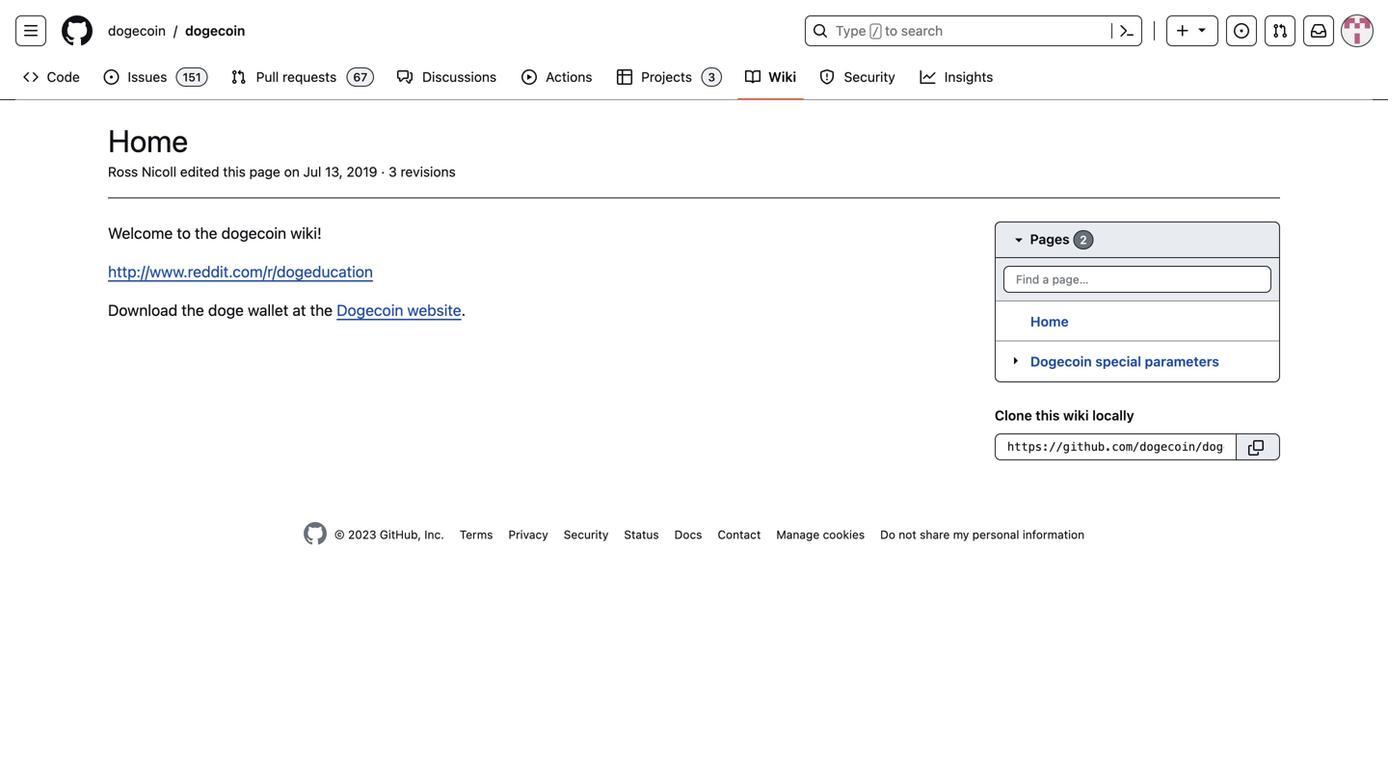 Task type: describe. For each thing, give the bounding box(es) containing it.
search
[[901, 23, 943, 39]]

Clone URL for this wiki text field
[[995, 434, 1237, 461]]

requests
[[283, 69, 337, 85]]

wiki link
[[738, 63, 804, 92]]

home ross nicoll edited this page on jul 13, 2019 · 3 revisions
[[108, 122, 456, 180]]

table image
[[617, 69, 632, 85]]

/ for type
[[872, 25, 879, 39]]

personal
[[973, 528, 1019, 542]]

pull requests
[[256, 69, 337, 85]]

actions
[[546, 69, 592, 85]]

ross
[[108, 164, 138, 180]]

home for home ross nicoll edited this page on jul 13, 2019 · 3 revisions
[[108, 122, 188, 159]]

jul
[[303, 164, 321, 180]]

1 vertical spatial security link
[[564, 528, 609, 542]]

not
[[899, 528, 917, 542]]

issue opened image
[[1234, 23, 1249, 39]]

parameters
[[1145, 354, 1219, 370]]

151
[[183, 70, 201, 84]]

git pull request image for issue opened icon
[[1273, 23, 1288, 39]]

actions link
[[514, 63, 601, 92]]

share
[[920, 528, 950, 542]]

the right at
[[310, 301, 333, 320]]

inc.
[[424, 528, 444, 542]]

dogecoin special parameters
[[1031, 354, 1219, 370]]

home link
[[1031, 309, 1069, 334]]

1 horizontal spatial 3
[[708, 70, 715, 84]]

graph image
[[920, 69, 935, 85]]

at
[[292, 301, 306, 320]]

manage cookies button
[[776, 526, 865, 544]]

issue opened image
[[103, 69, 119, 85]]

website
[[407, 301, 461, 320]]

privacy
[[509, 528, 548, 542]]

wiki
[[1063, 408, 1089, 424]]

comment discussion image
[[397, 69, 413, 85]]

the up http://www.reddit.com/r/dogeducation
[[195, 224, 217, 242]]

book image
[[745, 69, 761, 85]]

0 horizontal spatial security
[[564, 528, 609, 542]]

http://www.reddit.com/r/dogeducation link
[[108, 263, 373, 281]]

1 horizontal spatial this
[[1036, 408, 1060, 424]]

issues
[[128, 69, 167, 85]]

/ for dogecoin
[[173, 23, 177, 39]]

0 horizontal spatial dogecoin
[[337, 301, 403, 320]]

code
[[47, 69, 80, 85]]

wiki!
[[290, 224, 322, 242]]

do
[[880, 528, 896, 542]]

2
[[1080, 233, 1087, 247]]

triangle down image
[[1007, 353, 1023, 369]]

dogecoin website link
[[337, 301, 461, 320]]

do not share my personal information
[[880, 528, 1085, 542]]

discussions
[[422, 69, 497, 85]]

docs link
[[675, 528, 702, 542]]

download the doge wallet at the dogecoin website .
[[108, 301, 466, 320]]

this inside home ross nicoll edited this page on jul 13, 2019 · 3 revisions
[[223, 164, 246, 180]]

© 2023 github, inc.
[[334, 528, 444, 542]]

2019
[[347, 164, 377, 180]]

contact link
[[718, 528, 761, 542]]

http://www.reddit.com/r/dogeducation
[[108, 263, 373, 281]]

manage cookies
[[776, 528, 865, 542]]

0 vertical spatial security
[[844, 69, 895, 85]]

docs
[[675, 528, 702, 542]]

wiki
[[768, 69, 796, 85]]

edited
[[180, 164, 219, 180]]

do not share my personal information button
[[880, 526, 1085, 544]]

discussions link
[[390, 63, 506, 92]]

pages 2
[[1030, 231, 1087, 247]]

my
[[953, 528, 969, 542]]

doge
[[208, 301, 244, 320]]

Find a page… text field
[[1004, 266, 1272, 293]]

clone
[[995, 408, 1032, 424]]

wallet
[[248, 301, 288, 320]]

3 inside home ross nicoll edited this page on jul 13, 2019 · 3 revisions
[[389, 164, 397, 180]]

github,
[[380, 528, 421, 542]]

pull
[[256, 69, 279, 85]]



Task type: vqa. For each thing, say whether or not it's contained in the screenshot.
THE PREVIEW to the right
no



Task type: locate. For each thing, give the bounding box(es) containing it.
·
[[381, 164, 385, 180]]

dogecoin inside 'link'
[[1031, 354, 1092, 370]]

welcome to the dogecoin wiki!
[[108, 224, 322, 242]]

this
[[223, 164, 246, 180], [1036, 408, 1060, 424]]

3 left book icon
[[708, 70, 715, 84]]

homepage image
[[62, 15, 93, 46], [304, 523, 327, 546]]

0 vertical spatial home
[[108, 122, 188, 159]]

page
[[249, 164, 280, 180]]

1 horizontal spatial security link
[[812, 63, 905, 92]]

insights
[[945, 69, 993, 85]]

2023
[[348, 528, 376, 542]]

1 horizontal spatial dogecoin link
[[177, 15, 253, 46]]

dogecoin down home link
[[1031, 354, 1092, 370]]

notifications image
[[1311, 23, 1327, 39]]

this left page
[[223, 164, 246, 180]]

information
[[1023, 528, 1085, 542]]

1 dogecoin link from the left
[[100, 15, 173, 46]]

0 vertical spatial this
[[223, 164, 246, 180]]

security
[[844, 69, 895, 85], [564, 528, 609, 542]]

privacy link
[[509, 528, 548, 542]]

1 vertical spatial this
[[1036, 408, 1060, 424]]

/ inside dogecoin / dogecoin
[[173, 23, 177, 39]]

code image
[[23, 69, 39, 85]]

triangle down image right plus image
[[1194, 22, 1210, 37]]

1 horizontal spatial security
[[844, 69, 895, 85]]

homepage image left the ©
[[304, 523, 327, 546]]

home
[[108, 122, 188, 159], [1031, 314, 1069, 330]]

security link down type
[[812, 63, 905, 92]]

/
[[173, 23, 177, 39], [872, 25, 879, 39]]

0 horizontal spatial 3
[[389, 164, 397, 180]]

1 horizontal spatial git pull request image
[[1273, 23, 1288, 39]]

0 horizontal spatial security link
[[564, 528, 609, 542]]

git pull request image
[[1273, 23, 1288, 39], [231, 69, 246, 85]]

type / to search
[[836, 23, 943, 39]]

dogecoin left website
[[337, 301, 403, 320]]

security link
[[812, 63, 905, 92], [564, 528, 609, 542]]

0 horizontal spatial home
[[108, 122, 188, 159]]

13,
[[325, 164, 343, 180]]

dogecoin link
[[100, 15, 173, 46], [177, 15, 253, 46]]

git pull request image right issue opened icon
[[1273, 23, 1288, 39]]

0 horizontal spatial homepage image
[[62, 15, 93, 46]]

67
[[353, 70, 367, 84]]

download
[[108, 301, 178, 320]]

command palette image
[[1119, 23, 1135, 39]]

home inside home ross nicoll edited this page on jul 13, 2019 · 3 revisions
[[108, 122, 188, 159]]

status
[[624, 528, 659, 542]]

play image
[[522, 69, 537, 85]]

dogecoin / dogecoin
[[108, 23, 245, 39]]

1 vertical spatial git pull request image
[[231, 69, 246, 85]]

status link
[[624, 528, 659, 542]]

manage
[[776, 528, 820, 542]]

copy to clipboard image
[[1248, 441, 1264, 456]]

1 horizontal spatial dogecoin
[[1031, 354, 1092, 370]]

nicoll
[[142, 164, 176, 180]]

triangle down image
[[1194, 22, 1210, 37], [1011, 232, 1027, 247]]

1 horizontal spatial home
[[1031, 314, 1069, 330]]

dogecoin
[[337, 301, 403, 320], [1031, 354, 1092, 370]]

homepage image up code
[[62, 15, 93, 46]]

locally
[[1092, 408, 1134, 424]]

list
[[100, 15, 793, 46]]

.
[[461, 301, 466, 320]]

2 dogecoin link from the left
[[177, 15, 253, 46]]

0 vertical spatial to
[[885, 23, 898, 39]]

cookies
[[823, 528, 865, 542]]

0 vertical spatial homepage image
[[62, 15, 93, 46]]

dogecoin special parameters link
[[1031, 349, 1219, 374]]

the
[[195, 224, 217, 242], [182, 301, 204, 320], [310, 301, 333, 320]]

insights link
[[912, 63, 1003, 92]]

1 vertical spatial homepage image
[[304, 523, 327, 546]]

dogecoin up 151
[[185, 23, 245, 39]]

©
[[334, 528, 345, 542]]

3 right the ·
[[389, 164, 397, 180]]

dogecoin up issues
[[108, 23, 166, 39]]

1 vertical spatial 3
[[389, 164, 397, 180]]

home for home
[[1031, 314, 1069, 330]]

0 horizontal spatial this
[[223, 164, 246, 180]]

pages
[[1030, 231, 1070, 247]]

dogecoin
[[108, 23, 166, 39], [185, 23, 245, 39], [221, 224, 286, 242]]

dogecoin link up issues
[[100, 15, 173, 46]]

dogecoin up http://www.reddit.com/r/dogeducation
[[221, 224, 286, 242]]

0 vertical spatial security link
[[812, 63, 905, 92]]

0 horizontal spatial dogecoin link
[[100, 15, 173, 46]]

shield image
[[820, 69, 835, 85]]

to
[[885, 23, 898, 39], [177, 224, 191, 242]]

0 vertical spatial git pull request image
[[1273, 23, 1288, 39]]

home down the pages
[[1031, 314, 1069, 330]]

revisions
[[401, 164, 456, 180]]

contact
[[718, 528, 761, 542]]

security left status link on the bottom left of page
[[564, 528, 609, 542]]

security right shield icon
[[844, 69, 895, 85]]

code link
[[15, 63, 88, 92]]

1 vertical spatial home
[[1031, 314, 1069, 330]]

3
[[708, 70, 715, 84], [389, 164, 397, 180]]

1 horizontal spatial homepage image
[[304, 523, 327, 546]]

to left search
[[885, 23, 898, 39]]

0 horizontal spatial git pull request image
[[231, 69, 246, 85]]

1 vertical spatial dogecoin
[[1031, 354, 1092, 370]]

terms link
[[460, 528, 493, 542]]

1 vertical spatial to
[[177, 224, 191, 242]]

welcome
[[108, 224, 173, 242]]

this left wiki
[[1036, 408, 1060, 424]]

1 vertical spatial triangle down image
[[1011, 232, 1027, 247]]

plus image
[[1175, 23, 1191, 39]]

1 vertical spatial security
[[564, 528, 609, 542]]

the left doge
[[182, 301, 204, 320]]

git pull request image for issue opened image
[[231, 69, 246, 85]]

type
[[836, 23, 866, 39]]

0 horizontal spatial triangle down image
[[1011, 232, 1027, 247]]

0 vertical spatial 3
[[708, 70, 715, 84]]

to right welcome
[[177, 224, 191, 242]]

dogecoin link up 151
[[177, 15, 253, 46]]

special
[[1095, 354, 1141, 370]]

clone this wiki locally
[[995, 408, 1134, 424]]

0 vertical spatial triangle down image
[[1194, 22, 1210, 37]]

git pull request image left pull
[[231, 69, 246, 85]]

0 horizontal spatial /
[[173, 23, 177, 39]]

1 horizontal spatial /
[[872, 25, 879, 39]]

/ inside type / to search
[[872, 25, 879, 39]]

projects
[[641, 69, 692, 85]]

1 horizontal spatial triangle down image
[[1194, 22, 1210, 37]]

triangle down image left the pages
[[1011, 232, 1027, 247]]

terms
[[460, 528, 493, 542]]

list containing dogecoin / dogecoin
[[100, 15, 793, 46]]

3 revisions link
[[389, 164, 456, 180]]

0 horizontal spatial to
[[177, 224, 191, 242]]

0 vertical spatial dogecoin
[[337, 301, 403, 320]]

on
[[284, 164, 300, 180]]

home up nicoll
[[108, 122, 188, 159]]

security link left status link on the bottom left of page
[[564, 528, 609, 542]]

1 horizontal spatial to
[[885, 23, 898, 39]]



